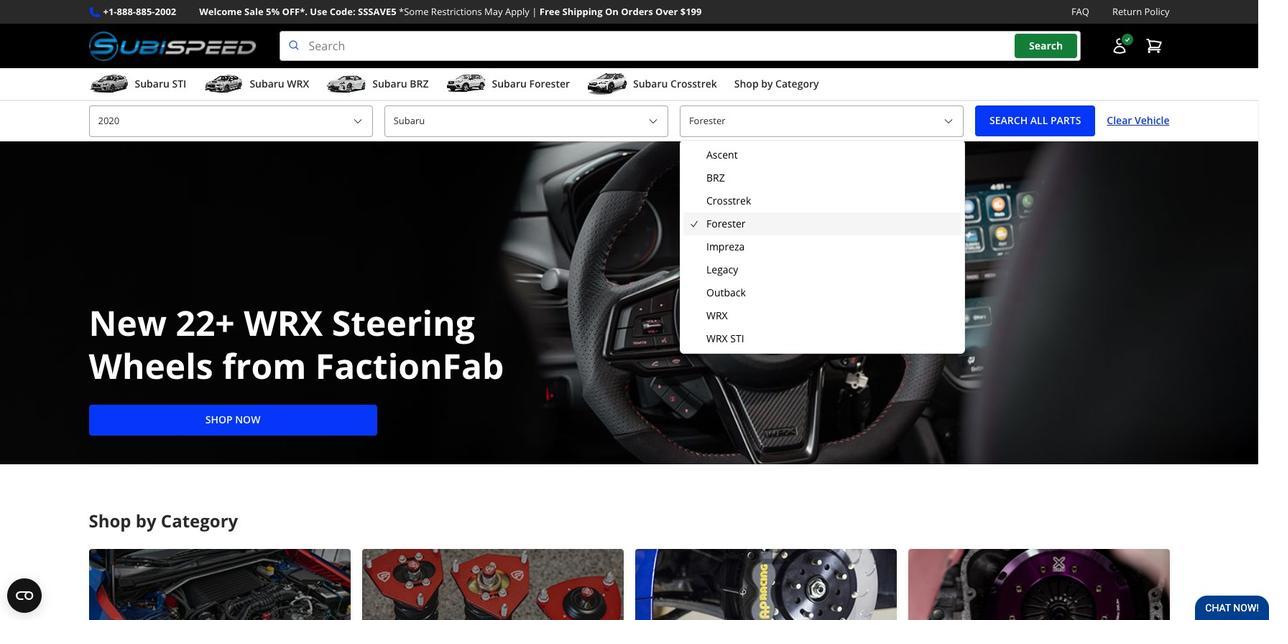Task type: locate. For each thing, give the bounding box(es) containing it.
*some restrictions may apply | free shipping on orders over $199
[[399, 5, 702, 18]]

impreza
[[706, 240, 745, 254]]

apply
[[505, 5, 530, 18]]

now
[[235, 413, 260, 427]]

welcome
[[199, 5, 242, 18]]

+1-888-885-2002 link
[[103, 4, 176, 19]]

wrx left sti at the right
[[706, 332, 728, 346]]

free
[[539, 5, 560, 18]]

sale
[[244, 5, 264, 18]]

search input field
[[279, 31, 1080, 61]]

wrx
[[706, 309, 728, 323], [706, 332, 728, 346]]

search
[[1029, 39, 1063, 53]]

2 wrx from the top
[[706, 332, 728, 346]]

wrx for wrx sti
[[706, 332, 728, 346]]

orders
[[621, 5, 653, 18]]

1 wrx from the top
[[706, 309, 728, 323]]

wrx up wrx sti
[[706, 309, 728, 323]]

*some
[[399, 5, 429, 18]]

shop
[[205, 413, 232, 427]]

crosstrek
[[706, 194, 751, 208]]

off*.
[[282, 5, 308, 18]]

return policy link
[[1112, 4, 1170, 19]]

policy
[[1144, 5, 1170, 18]]

+1-
[[103, 5, 117, 18]]

1 vertical spatial wrx
[[706, 332, 728, 346]]

|
[[532, 5, 537, 18]]

wrx for wrx
[[706, 309, 728, 323]]

faq
[[1071, 5, 1089, 18]]

by
[[136, 509, 156, 533]]

0 vertical spatial wrx
[[706, 309, 728, 323]]

sti
[[730, 332, 744, 346]]

group
[[683, 144, 962, 351]]

forester option
[[683, 213, 962, 236]]

ascent
[[706, 148, 738, 162]]

forester
[[706, 217, 746, 231]]

shop by category
[[89, 509, 238, 533]]



Task type: describe. For each thing, give the bounding box(es) containing it.
return
[[1112, 5, 1142, 18]]

sssave5
[[358, 5, 396, 18]]

$199
[[680, 5, 702, 18]]

shipping
[[562, 5, 603, 18]]

group containing ascent
[[683, 144, 962, 351]]

2002
[[155, 5, 176, 18]]

shop now
[[205, 413, 260, 427]]

open widget image
[[7, 579, 42, 614]]

may
[[484, 5, 503, 18]]

return policy
[[1112, 5, 1170, 18]]

wrx sti
[[706, 332, 744, 346]]

outback
[[706, 286, 746, 300]]

code:
[[330, 5, 355, 18]]

over
[[655, 5, 678, 18]]

use
[[310, 5, 327, 18]]

category
[[161, 509, 238, 533]]

885-
[[136, 5, 155, 18]]

on
[[605, 5, 619, 18]]

brz
[[706, 171, 725, 185]]

shop now link
[[89, 405, 377, 436]]

welcome sale 5% off*. use code: sssave5
[[199, 5, 396, 18]]

888-
[[117, 5, 136, 18]]

shop
[[89, 509, 131, 533]]

legacy
[[706, 263, 738, 277]]

+1-888-885-2002
[[103, 5, 176, 18]]

restrictions
[[431, 5, 482, 18]]

faq link
[[1071, 4, 1089, 19]]

search button
[[1015, 34, 1077, 58]]

5%
[[266, 5, 280, 18]]



Task type: vqa. For each thing, say whether or not it's contained in the screenshot.
POLICY
yes



